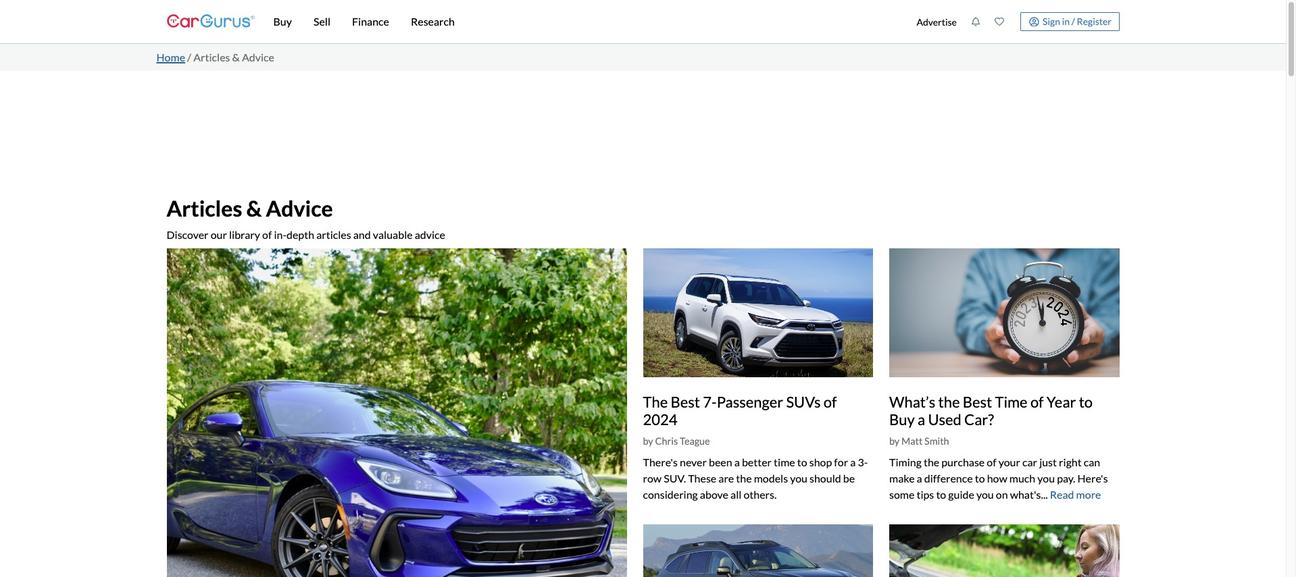 Task type: describe. For each thing, give the bounding box(es) containing it.
make
[[889, 472, 915, 485]]

these
[[688, 472, 717, 485]]

of inside what's the best time of year to buy a used car?
[[1031, 393, 1044, 411]]

cargurus logo homepage link link
[[167, 2, 254, 41]]

purchase
[[942, 456, 985, 469]]

there's never been a better time to shop for a 3- row suv. these are the models you should be considering above all others.
[[643, 456, 868, 501]]

what's the best time of year to buy a used car?
[[889, 393, 1093, 429]]

above
[[700, 489, 728, 501]]

1 horizontal spatial &
[[246, 195, 262, 222]]

our
[[211, 229, 227, 242]]

should
[[810, 472, 841, 485]]

by for what's the best time of year to buy a used car?
[[889, 436, 900, 448]]

0 vertical spatial advice
[[242, 51, 274, 64]]

and
[[353, 229, 371, 242]]

open notifications image
[[971, 17, 981, 26]]

valuable
[[373, 229, 413, 242]]

the inside there's never been a better time to shop for a 3- row suv. these are the models you should be considering above all others.
[[736, 472, 752, 485]]

can
[[1084, 456, 1100, 469]]

smith
[[925, 436, 949, 448]]

for
[[834, 456, 848, 469]]

1 vertical spatial advice
[[266, 195, 333, 222]]

row
[[643, 472, 662, 485]]

the
[[643, 393, 668, 411]]

guide
[[948, 489, 974, 501]]

difference
[[924, 472, 973, 485]]

all
[[731, 489, 742, 501]]

what's the best time of year to buy a used car? image
[[889, 249, 1119, 378]]

the for timing
[[924, 456, 940, 469]]

the best sports cars under $30k to buy in 2024 image
[[167, 249, 627, 578]]

there's
[[643, 456, 678, 469]]

read
[[1050, 489, 1074, 501]]

autocheck vs. carfax: which vehicle history report do you need? image
[[889, 525, 1119, 578]]

a inside what's the best time of year to buy a used car?
[[918, 411, 925, 429]]

the for what's
[[938, 393, 960, 411]]

pay.
[[1057, 472, 1075, 485]]

advertise link
[[910, 3, 964, 41]]

shop
[[809, 456, 832, 469]]

to right the tips
[[936, 489, 946, 501]]

menu bar containing buy
[[254, 0, 910, 43]]

sign in / register menu item
[[1011, 12, 1119, 31]]

cargurus logo homepage link image
[[167, 2, 254, 41]]

more
[[1076, 489, 1101, 501]]

advertise
[[917, 16, 957, 27]]

time
[[774, 456, 795, 469]]

models
[[754, 472, 788, 485]]

car?
[[964, 411, 994, 429]]

on
[[996, 489, 1008, 501]]

finance
[[352, 15, 389, 28]]

research button
[[400, 0, 466, 43]]

right
[[1059, 456, 1082, 469]]

to inside there's never been a better time to shop for a 3- row suv. these are the models you should be considering above all others.
[[797, 456, 807, 469]]

library
[[229, 229, 260, 242]]

tips
[[917, 489, 934, 501]]

suvs
[[786, 393, 821, 411]]

advice
[[415, 229, 445, 242]]

time
[[995, 393, 1028, 411]]

best inside the best 7-passenger suvs of 2024
[[671, 393, 700, 411]]

what's the best time of year to buy a used car? link
[[889, 393, 1093, 429]]

7-
[[703, 393, 717, 411]]

best inside what's the best time of year to buy a used car?
[[963, 393, 992, 411]]

buy inside popup button
[[273, 15, 292, 28]]

by matt smith
[[889, 436, 949, 448]]

considering
[[643, 489, 698, 501]]

2 horizontal spatial you
[[1038, 472, 1055, 485]]

the best 7-passenger suvs of 2024 image
[[643, 249, 873, 378]]

0 vertical spatial articles
[[193, 51, 230, 64]]



Task type: locate. For each thing, give the bounding box(es) containing it.
a left 3-
[[850, 456, 856, 469]]

buy left sell on the top left of page
[[273, 15, 292, 28]]

to
[[1079, 393, 1093, 411], [797, 456, 807, 469], [975, 472, 985, 485], [936, 489, 946, 501]]

3-
[[858, 456, 868, 469]]

passenger
[[717, 393, 783, 411]]

best
[[671, 393, 700, 411], [963, 393, 992, 411]]

0 horizontal spatial buy
[[273, 15, 292, 28]]

best left 7-
[[671, 393, 700, 411]]

car
[[1023, 456, 1037, 469]]

you down just
[[1038, 472, 1055, 485]]

others.
[[744, 489, 777, 501]]

depth
[[287, 229, 314, 242]]

just
[[1039, 456, 1057, 469]]

in
[[1062, 15, 1070, 27]]

year
[[1047, 393, 1076, 411]]

home link
[[156, 51, 185, 64]]

1 horizontal spatial you
[[976, 489, 994, 501]]

chris
[[655, 436, 678, 448]]

matt
[[902, 436, 923, 448]]

0 horizontal spatial &
[[232, 51, 240, 64]]

buy
[[273, 15, 292, 28], [889, 411, 915, 429]]

1 best from the left
[[671, 393, 700, 411]]

how
[[987, 472, 1007, 485]]

better
[[742, 456, 772, 469]]

been
[[709, 456, 732, 469]]

2 by from the left
[[889, 436, 900, 448]]

2 best from the left
[[963, 393, 992, 411]]

finance button
[[341, 0, 400, 43]]

the inside what's the best time of year to buy a used car?
[[938, 393, 960, 411]]

0 horizontal spatial by
[[643, 436, 653, 448]]

0 horizontal spatial you
[[790, 472, 808, 485]]

of right suvs
[[824, 393, 837, 411]]

by
[[643, 436, 653, 448], [889, 436, 900, 448]]

be
[[843, 472, 855, 485]]

0 vertical spatial the
[[938, 393, 960, 411]]

by left chris
[[643, 436, 653, 448]]

of left 'in-'
[[262, 229, 272, 242]]

0 vertical spatial /
[[1072, 15, 1075, 27]]

advice up "depth"
[[266, 195, 333, 222]]

to inside what's the best time of year to buy a used car?
[[1079, 393, 1093, 411]]

sell
[[314, 15, 330, 28]]

read more
[[1050, 489, 1101, 501]]

of up how
[[987, 456, 997, 469]]

home
[[156, 51, 185, 64]]

articles & advice
[[167, 195, 333, 222]]

the best 7-passenger suvs of 2024 link
[[643, 393, 837, 429]]

1 vertical spatial the
[[924, 456, 940, 469]]

by for the best 7-passenger suvs of 2024
[[643, 436, 653, 448]]

/ inside menu item
[[1072, 15, 1075, 27]]

to left how
[[975, 472, 985, 485]]

sign in / register link
[[1021, 12, 1119, 31]]

&
[[232, 51, 240, 64], [246, 195, 262, 222]]

a right been
[[734, 456, 740, 469]]

0 vertical spatial &
[[232, 51, 240, 64]]

much
[[1010, 472, 1035, 485]]

1 horizontal spatial by
[[889, 436, 900, 448]]

you inside there's never been a better time to shop for a 3- row suv. these are the models you should be considering above all others.
[[790, 472, 808, 485]]

articles up our
[[167, 195, 242, 222]]

register
[[1077, 15, 1112, 27]]

the down smith
[[924, 456, 940, 469]]

by chris teague
[[643, 436, 710, 448]]

research
[[411, 15, 455, 28]]

menu containing sign in / register
[[910, 3, 1119, 41]]

read more link
[[1050, 489, 1101, 501]]

used
[[928, 411, 962, 429]]

your
[[999, 456, 1020, 469]]

buy button
[[263, 0, 303, 43]]

buy up matt
[[889, 411, 915, 429]]

1 vertical spatial buy
[[889, 411, 915, 429]]

what's...
[[1010, 489, 1048, 501]]

a up the tips
[[917, 472, 922, 485]]

2024
[[643, 411, 678, 429]]

by left matt
[[889, 436, 900, 448]]

discover our library of in-depth articles and valuable advice
[[167, 229, 445, 242]]

a inside timing the purchase of your car just right can make a difference to how much you pay. here's some tips to guide you on what's...
[[917, 472, 922, 485]]

never
[[680, 456, 707, 469]]

sign
[[1043, 15, 1060, 27]]

a up by matt smith
[[918, 411, 925, 429]]

articles
[[316, 229, 351, 242]]

of
[[262, 229, 272, 242], [824, 393, 837, 411], [1031, 393, 1044, 411], [987, 456, 997, 469]]

you down time
[[790, 472, 808, 485]]

buy inside what's the best time of year to buy a used car?
[[889, 411, 915, 429]]

the
[[938, 393, 960, 411], [924, 456, 940, 469], [736, 472, 752, 485]]

1 horizontal spatial best
[[963, 393, 992, 411]]

user icon image
[[1029, 17, 1039, 27]]

some
[[889, 489, 915, 501]]

are
[[719, 472, 734, 485]]

/ right the home link
[[187, 51, 191, 64]]

1 horizontal spatial buy
[[889, 411, 915, 429]]

of inside timing the purchase of your car just right can make a difference to how much you pay. here's some tips to guide you on what's...
[[987, 456, 997, 469]]

timing the purchase of your car just right can make a difference to how much you pay. here's some tips to guide you on what's...
[[889, 456, 1108, 501]]

you left on
[[976, 489, 994, 501]]

1 vertical spatial /
[[187, 51, 191, 64]]

in-
[[274, 229, 287, 242]]

what's
[[889, 393, 935, 411]]

the right are
[[736, 472, 752, 485]]

2 vertical spatial the
[[736, 472, 752, 485]]

articles
[[193, 51, 230, 64], [167, 195, 242, 222]]

of inside the best 7-passenger suvs of 2024
[[824, 393, 837, 411]]

to right time
[[797, 456, 807, 469]]

you
[[790, 472, 808, 485], [1038, 472, 1055, 485], [976, 489, 994, 501]]

& down cargurus logo homepage link link
[[232, 51, 240, 64]]

sell button
[[303, 0, 341, 43]]

0 horizontal spatial best
[[671, 393, 700, 411]]

/ right in
[[1072, 15, 1075, 27]]

teague
[[680, 436, 710, 448]]

1 vertical spatial &
[[246, 195, 262, 222]]

1 horizontal spatial /
[[1072, 15, 1075, 27]]

a
[[918, 411, 925, 429], [734, 456, 740, 469], [850, 456, 856, 469], [917, 472, 922, 485]]

/
[[1072, 15, 1075, 27], [187, 51, 191, 64]]

home / articles & advice
[[156, 51, 274, 64]]

articles down cargurus logo homepage link link
[[193, 51, 230, 64]]

best left time
[[963, 393, 992, 411]]

1 by from the left
[[643, 436, 653, 448]]

the best used suvs under $20,000 in 2024 image
[[643, 525, 873, 578]]

advice down buy popup button
[[242, 51, 274, 64]]

to right year
[[1079, 393, 1093, 411]]

of left year
[[1031, 393, 1044, 411]]

advice
[[242, 51, 274, 64], [266, 195, 333, 222]]

timing
[[889, 456, 922, 469]]

saved cars image
[[995, 17, 1004, 26]]

menu bar
[[254, 0, 910, 43]]

suv.
[[664, 472, 686, 485]]

menu
[[910, 3, 1119, 41]]

here's
[[1078, 472, 1108, 485]]

sign in / register
[[1043, 15, 1112, 27]]

0 horizontal spatial /
[[187, 51, 191, 64]]

the left car?
[[938, 393, 960, 411]]

0 vertical spatial buy
[[273, 15, 292, 28]]

& up library
[[246, 195, 262, 222]]

discover
[[167, 229, 209, 242]]

the best 7-passenger suvs of 2024
[[643, 393, 837, 429]]

1 vertical spatial articles
[[167, 195, 242, 222]]

the inside timing the purchase of your car just right can make a difference to how much you pay. here's some tips to guide you on what's...
[[924, 456, 940, 469]]



Task type: vqa. For each thing, say whether or not it's contained in the screenshot.
'Avg.'
no



